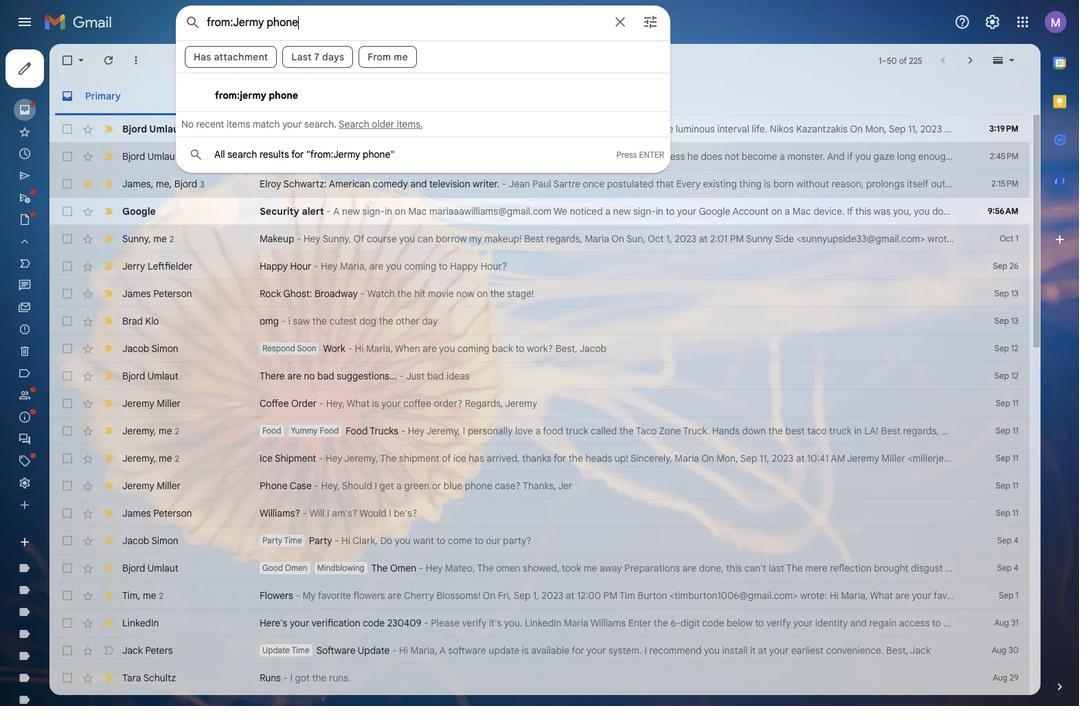 Task type: describe. For each thing, give the bounding box(es) containing it.
- right the alert
[[327, 205, 331, 218]]

0 vertical spatial 11,
[[908, 123, 918, 135]]

you right if
[[856, 150, 871, 163]]

hi left clark,
[[341, 535, 350, 548]]

12 for jacob simon
[[1011, 344, 1019, 354]]

disgust
[[911, 563, 943, 575]]

jack peters
[[122, 645, 173, 657]]

taco
[[807, 425, 827, 438]]

1 vertical spatial best,
[[886, 645, 909, 657]]

the right dog
[[379, 315, 393, 328]]

bjord for sep 4
[[122, 563, 145, 575]]

1 verify from the left
[[462, 618, 487, 630]]

and up press
[[608, 123, 624, 135]]

elroy schwartz: american comedy and television writer. - jean paul sartre once postulated that every existing thing is born without reason, prolongs itself out of weakness, and dies by chan
[[260, 178, 1079, 190]]

- left please
[[424, 618, 428, 630]]

h
[[1075, 453, 1079, 465]]

search mail image
[[181, 10, 205, 35]]

row containing james
[[49, 170, 1079, 198]]

maria up <millerjeremy500@gmail.com> on the right of the page
[[942, 425, 966, 438]]

umlaut for 3:19 pm
[[149, 123, 183, 135]]

- left just
[[399, 370, 404, 383]]

i left be's?
[[389, 508, 392, 520]]

13 for omg - i saw the cutest dog the other day
[[1011, 316, 1019, 326]]

phone"
[[363, 148, 395, 161]]

movie
[[428, 288, 454, 300]]

1 vertical spatial best
[[881, 425, 901, 438]]

he
[[688, 150, 699, 163]]

whoever
[[423, 150, 461, 163]]

bjord umlaut for 3:19 pm
[[122, 123, 183, 135]]

2 truck from the left
[[829, 425, 852, 438]]

1 horizontal spatial that
[[656, 178, 674, 190]]

1 horizontal spatial party
[[309, 535, 332, 548]]

to right ordeal
[[990, 563, 999, 575]]

the right saw
[[313, 315, 327, 328]]

a right love
[[535, 425, 541, 438]]

access
[[899, 618, 930, 630]]

press enter
[[617, 150, 664, 160]]

to up movie
[[439, 260, 448, 273]]

hey, for hey, should i get a green or blue phone case? thanks, jer
[[321, 480, 340, 493]]

maria, down please
[[410, 645, 437, 657]]

to right the "want"
[[437, 535, 446, 548]]

1 vertical spatial 11,
[[760, 453, 770, 465]]

2023 down showed,
[[542, 590, 563, 603]]

0 vertical spatial best
[[524, 233, 544, 245]]

shipment
[[399, 453, 440, 465]]

phone case - hey, should i get a green or blue phone case? thanks, jer
[[260, 480, 572, 493]]

food down coffee
[[262, 426, 281, 436]]

party inside the party time party - hi clark, do you want to come to our party?
[[262, 536, 282, 546]]

2 if from the left
[[1050, 205, 1056, 218]]

software
[[448, 645, 486, 657]]

- right makeup
[[297, 233, 301, 245]]

2 230409 from the left
[[1045, 618, 1079, 630]]

firm
[[1060, 563, 1078, 575]]

a right noticed
[[605, 205, 611, 218]]

0 horizontal spatial is
[[372, 398, 379, 410]]

w
[[1078, 205, 1079, 218]]

you left install
[[704, 645, 720, 657]]

your right access
[[944, 618, 963, 630]]

0 horizontal spatial am
[[831, 453, 845, 465]]

items.
[[397, 118, 423, 131]]

your left coffee
[[382, 398, 401, 410]]

device.
[[814, 205, 845, 218]]

the omen - hey mateo, the omen showed, took me away preparations are done, this can't last the mere reflection brought disgust no ordeal to conquer, this firm 
[[371, 563, 1079, 575]]

anything.
[[1007, 205, 1047, 218]]

to right access
[[932, 618, 941, 630]]

22 row from the top
[[49, 693, 1030, 707]]

2 code from the left
[[702, 618, 724, 630]]

sep 1
[[999, 591, 1019, 601]]

noticed
[[570, 205, 603, 218]]

television
[[429, 178, 470, 190]]

at left "10:24"
[[945, 123, 953, 135]]

it's
[[489, 618, 502, 630]]

jacob simon for work
[[122, 343, 178, 355]]

the left heads
[[569, 453, 583, 465]]

2 horizontal spatial abyss,
[[986, 150, 1014, 163]]

2 horizontal spatial wrote:
[[1045, 453, 1072, 465]]

maria down noticed
[[585, 233, 609, 245]]

maria, left can
[[977, 233, 1004, 245]]

list box inside 'search box'
[[177, 78, 670, 162]]

in down comedy
[[385, 205, 392, 218]]

50
[[887, 55, 897, 66]]

course
[[367, 233, 397, 245]]

the right call
[[659, 123, 673, 135]]

0 vertical spatial what
[[347, 398, 370, 410]]

umlaut for 2:45 pm
[[147, 150, 179, 163]]

sunny,
[[323, 233, 351, 245]]

1 horizontal spatial this
[[856, 205, 872, 218]]

1 vertical spatial it
[[750, 645, 756, 657]]

refresh image
[[102, 54, 115, 67]]

Search mail text field
[[207, 16, 604, 30]]

1 new from the left
[[342, 205, 360, 218]]

0 horizontal spatial tim
[[122, 590, 138, 602]]

bjord umlaut for sep 4
[[122, 563, 179, 575]]

older image
[[964, 54, 978, 67]]

mindblowing
[[317, 563, 365, 574]]

- left watch
[[360, 288, 365, 300]]

to right see
[[584, 150, 593, 163]]

and left regain
[[850, 618, 867, 630]]

and right comedy
[[410, 178, 427, 190]]

for right the "thanks"
[[554, 453, 566, 465]]

1 mac from the left
[[408, 205, 427, 218]]

miller for coffee order - hey, what is your coffee order? regards, jeremy
[[157, 398, 181, 410]]

case?
[[495, 480, 521, 493]]

2 for makeup
[[170, 234, 174, 244]]

i left know
[[1009, 590, 1011, 603]]

become
[[742, 150, 777, 163]]

13 for rock ghost: broadway - watch the hit movie now on the stage!
[[1011, 289, 1019, 299]]

0 horizontal spatial abyss,
[[474, 123, 501, 135]]

row containing jerry leftfielder
[[49, 253, 1030, 280]]

hi down cherry
[[399, 645, 408, 657]]

jeremy miller for phone case
[[122, 480, 181, 493]]

hi right work
[[355, 343, 364, 355]]

comedy
[[373, 178, 408, 190]]

in right the end
[[538, 123, 545, 135]]

paul
[[533, 178, 551, 190]]

verification
[[312, 618, 360, 630]]

your down disgust
[[912, 590, 932, 603]]

know
[[1014, 590, 1036, 603]]

0 horizontal spatial regards,
[[546, 233, 582, 245]]

bjord umlaut for sep 12
[[122, 370, 179, 383]]

, for makeup - hey sunny, of course you can borrow my makeup! best regards, maria on sun, oct 1, 2023 at 2:01 pm sunny side <sunnyupside33@gmail.com> wrote: hey maria, can i borrow you
[[148, 233, 151, 245]]

preparations
[[625, 563, 680, 575]]

me for row containing tim
[[143, 590, 156, 602]]

2 new from the left
[[613, 205, 631, 218]]

weakness,
[[960, 178, 1005, 190]]

jeremy , me 2 for 12th row
[[122, 425, 179, 437]]

row containing tara schultz
[[49, 665, 1030, 693]]

- right work
[[348, 343, 352, 355]]

maria down 12:00
[[564, 618, 589, 630]]

on up if
[[850, 123, 863, 135]]

broadway
[[315, 288, 358, 300]]

to right back
[[516, 343, 525, 355]]

in up makeup - hey sunny, of course you can borrow my makeup! best regards, maria on sun, oct 1, 2023 at 2:01 pm sunny side <sunnyupside33@gmail.com> wrote: hey maria, can i borrow you
[[656, 205, 664, 218]]

fights
[[464, 150, 489, 163]]

1 vertical spatial aug
[[992, 646, 1007, 656]]

flowers
[[353, 590, 385, 603]]

2023 down security alert - a new sign-in on mac mariaaawilliams@gmail.com we noticed a new sign-in to your google account on a mac device. if this was you, you don't need to do anything. if not, w
[[675, 233, 697, 245]]

jeremy miller for coffee order
[[122, 398, 181, 410]]

of
[[353, 233, 364, 245]]

0 horizontal spatial come
[[394, 123, 419, 135]]

there are no bad suggestions... - just bad ideas
[[260, 370, 470, 383]]

food trucks - hey jeremy, i personally love a food truck called the taco zone truck. hands down the best taco truck in la! best regards, maria
[[346, 425, 966, 438]]

can't
[[745, 563, 766, 575]]

bjord for sep 12
[[122, 370, 145, 383]]

1 for oct 1
[[1016, 234, 1019, 244]]

and left dies
[[1008, 178, 1024, 190]]

me for 12th row
[[159, 425, 172, 437]]

soon
[[297, 344, 316, 354]]

you right do
[[395, 535, 411, 548]]

enter
[[628, 618, 651, 630]]

1 row from the top
[[49, 115, 1079, 143]]

from:jermy phone
[[215, 89, 298, 102]]

are left 'done,'
[[683, 563, 697, 575]]

side
[[775, 233, 794, 245]]

jacob right work?
[[580, 343, 607, 355]]

in left enter
[[623, 150, 631, 163]]

all
[[214, 148, 225, 161]]

5 11 from the top
[[1013, 508, 1019, 519]]

1 vertical spatial coming
[[457, 343, 490, 355]]

runs - i got the runs.
[[260, 673, 351, 685]]

0 horizontal spatial this
[[726, 563, 742, 575]]

last
[[291, 51, 312, 63]]

enough
[[919, 150, 952, 163]]

or
[[432, 480, 441, 493]]

2023 up enough at the right of the page
[[921, 123, 942, 135]]

to right below
[[755, 618, 764, 630]]

williams
[[591, 618, 626, 630]]

1 horizontal spatial wrote:
[[928, 233, 955, 245]]

to left do
[[982, 205, 991, 218]]

clear search image
[[607, 8, 634, 36]]

aug for i got the runs.
[[993, 673, 1008, 684]]

support image
[[954, 14, 971, 30]]

maria, left when
[[366, 343, 393, 355]]

the down do
[[371, 563, 388, 575]]

2 favorite from the left
[[934, 590, 967, 603]]

umlaut for sep 12
[[147, 370, 179, 383]]

makeup!
[[485, 233, 522, 245]]

gaze
[[874, 150, 895, 163]]

jeremy, for i
[[427, 425, 460, 438]]

chan
[[1060, 178, 1079, 190]]

day
[[422, 315, 438, 328]]

jungle
[[338, 123, 369, 135]]

mere
[[805, 563, 828, 575]]

flowers - my favorite flowers are cherry blossoms! on fri, sep 1, 2023 at 12:00 pm tim burton <timburton1006@gmail.com> wrote: hi maria, what are your favorite flowers? i know your wedd
[[260, 590, 1079, 603]]

hour?
[[481, 260, 507, 273]]

fri,
[[498, 590, 512, 603]]

0 horizontal spatial oct
[[648, 233, 664, 245]]

1 we from the left
[[504, 123, 516, 135]]

thanks
[[522, 453, 551, 465]]

ordeal
[[960, 563, 988, 575]]

oct 1
[[1000, 234, 1019, 244]]

an
[[973, 150, 984, 163]]

no inside row
[[946, 563, 958, 575]]

i right will
[[327, 508, 330, 520]]

install
[[722, 645, 748, 657]]

dog
[[359, 315, 377, 328]]

1 horizontal spatial oct
[[1000, 234, 1014, 244]]

your left system.
[[587, 645, 606, 657]]

brad klo
[[122, 315, 159, 328]]

system.
[[609, 645, 642, 657]]

- right trucks
[[401, 425, 405, 438]]

abyss
[[1033, 150, 1058, 163]]

1 horizontal spatial tim
[[620, 590, 635, 603]]

for right results
[[291, 148, 304, 161]]

4 for hi clark, do you want to come to our party?
[[1014, 536, 1019, 546]]

- right runs
[[283, 673, 288, 685]]

bjord for 2:45 pm
[[122, 150, 145, 163]]

away
[[600, 563, 622, 575]]

the left taco at right bottom
[[619, 425, 634, 438]]

writer.
[[473, 178, 500, 190]]

i left get
[[375, 480, 377, 493]]

0 vertical spatial it
[[595, 150, 601, 163]]

your right here's
[[290, 618, 309, 630]]

3 linkedin from the left
[[966, 618, 1002, 630]]

food left trucks
[[346, 425, 368, 438]]

promotions tab
[[223, 77, 396, 115]]

zone
[[659, 425, 681, 438]]

see
[[566, 150, 581, 163]]

food down re:
[[262, 151, 281, 161]]

0 horizontal spatial mon,
[[717, 453, 738, 465]]

do
[[380, 535, 392, 548]]

2 dark from the left
[[556, 123, 575, 135]]

- right case
[[314, 480, 319, 493]]

your left earliest
[[770, 645, 789, 657]]

ghost:
[[283, 288, 312, 300]]

- up mindblowing
[[335, 535, 339, 548]]

the left hit
[[397, 288, 412, 300]]

got
[[295, 673, 310, 685]]

hey, for hey, what is your coffee order? regards, jeremy
[[326, 398, 345, 410]]

0 horizontal spatial that
[[603, 150, 621, 163]]

1 vertical spatial come
[[448, 535, 472, 548]]

there
[[260, 370, 285, 383]]

0 horizontal spatial pm
[[604, 590, 618, 603]]

makeup - hey sunny, of course you can borrow my makeup! best regards, maria on sun, oct 1, 2023 at 2:01 pm sunny side <sunnyupside33@gmail.com> wrote: hey maria, can i borrow you
[[260, 233, 1079, 245]]

1 vertical spatial 1,
[[533, 590, 539, 603]]

0 vertical spatial peterson
[[1029, 123, 1067, 135]]

1 horizontal spatial on
[[477, 288, 488, 300]]

for left thought
[[362, 150, 375, 163]]

1 happy from the left
[[260, 260, 288, 273]]

time for software
[[292, 646, 310, 656]]

1 favorite from the left
[[318, 590, 351, 603]]

0 horizontal spatial sunny
[[122, 233, 148, 245]]

are left no on the bottom left of page
[[287, 370, 301, 383]]

1 vertical spatial phone
[[465, 480, 493, 493]]

jeremy, for the
[[344, 453, 378, 465]]

jeremy , me 2 for 13th row from the top of the main content containing primary
[[122, 452, 179, 465]]

a right from
[[444, 123, 449, 135]]

bjord for 3:19 pm
[[122, 123, 147, 135]]

advanced search options image
[[637, 8, 664, 36]]

the left 'abyss'
[[1016, 150, 1031, 163]]

sep 12 for jacob simon
[[995, 344, 1019, 354]]

0 horizontal spatial a
[[333, 205, 340, 218]]

0 vertical spatial best,
[[556, 343, 578, 355]]

7 row from the top
[[49, 280, 1030, 308]]

you down not,
[[1064, 233, 1079, 245]]

2:15 pm
[[992, 179, 1019, 189]]

2 horizontal spatial this
[[1042, 563, 1058, 575]]

0 vertical spatial we
[[378, 123, 392, 135]]

are right when
[[423, 343, 437, 355]]

2 borrow from the left
[[1031, 233, 1062, 245]]

1 horizontal spatial abyss,
[[578, 123, 605, 135]]

omen for good
[[285, 563, 308, 574]]

2 bad from the left
[[427, 370, 444, 383]]

sep 11 for blue
[[996, 481, 1019, 491]]

hey down need
[[957, 233, 974, 245]]

- left my
[[296, 590, 300, 603]]

0 horizontal spatial phone
[[269, 89, 298, 102]]

row containing tim
[[49, 583, 1079, 610]]

security
[[260, 205, 299, 218]]

food right 'yummy' in the left of the page
[[320, 426, 339, 436]]

conquer,
[[1002, 563, 1040, 575]]

food up the american
[[338, 150, 360, 163]]

down
[[742, 425, 766, 438]]

2 11 from the top
[[1013, 426, 1019, 436]]

yummy food
[[291, 426, 339, 436]]

0 vertical spatial 1,
[[666, 233, 672, 245]]

2 for ice shipment
[[175, 454, 179, 464]]

sep 13 for omg - i saw the cutest dog the other day
[[995, 316, 1019, 326]]

1 truck from the left
[[566, 425, 588, 438]]

time for party
[[284, 536, 302, 546]]

7
[[314, 51, 320, 63]]

row containing sunny
[[49, 225, 1079, 253]]

maria down truck.
[[675, 453, 699, 465]]

1 horizontal spatial mon,
[[865, 123, 887, 135]]

11 for blue
[[1013, 481, 1019, 491]]

me for 13th row from the top of the main content containing primary
[[159, 452, 172, 465]]

1 vertical spatial what
[[870, 590, 893, 603]]

2023 down best
[[772, 453, 794, 465]]

umlaut for sep 4
[[147, 563, 179, 575]]

11 for arrived,
[[1013, 453, 1019, 464]]

call
[[642, 123, 657, 135]]

by
[[1047, 178, 1058, 190]]

1 230409 from the left
[[387, 618, 422, 630]]



Task type: locate. For each thing, give the bounding box(es) containing it.
jacob up tim , me 2
[[122, 535, 149, 548]]

best,
[[556, 343, 578, 355], [886, 645, 909, 657]]

your inside list box
[[282, 118, 302, 131]]

1 horizontal spatial sunny
[[746, 233, 773, 245]]

in
[[538, 123, 545, 135], [623, 150, 631, 163], [385, 205, 392, 218], [656, 205, 664, 218], [854, 425, 862, 438]]

update right software
[[358, 645, 390, 657]]

0 horizontal spatial dark
[[452, 123, 471, 135]]

1 vertical spatial regards,
[[903, 425, 939, 438]]

14 row from the top
[[49, 473, 1030, 500]]

1 horizontal spatial linkedin
[[525, 618, 562, 630]]

12 for bjord umlaut
[[1011, 371, 1019, 381]]

, for elroy schwartz: american comedy and television writer. - jean paul sartre once postulated that every existing thing is born without reason, prolongs itself out of weakness, and dies by chan
[[151, 178, 153, 190]]

just
[[406, 370, 425, 383]]

sep 4 up sep 1
[[997, 563, 1019, 574]]

aug left 31
[[995, 618, 1009, 629]]

hey left sunny,
[[304, 233, 320, 245]]

None search field
[[176, 5, 671, 173]]

peters
[[145, 645, 173, 657]]

21 row from the top
[[49, 665, 1030, 693]]

james , me , bjord 3
[[122, 178, 204, 190]]

mon,
[[865, 123, 887, 135], [717, 453, 738, 465]]

- left jean
[[502, 178, 507, 190]]

phone
[[269, 89, 298, 102], [465, 480, 493, 493]]

2:45 pm
[[990, 151, 1019, 161]]

2 vertical spatial aug
[[993, 673, 1008, 684]]

jacob for hi maria, when are you coming back to work? best, jacob
[[122, 343, 149, 355]]

on left fri,
[[483, 590, 496, 603]]

maria, down of
[[340, 260, 367, 273]]

4 up sep 1
[[1014, 563, 1019, 574]]

from
[[368, 51, 391, 63]]

update time software update - hi maria, a software update is available for your system. i recommend you install it at your earliest convenience. best, jack
[[262, 645, 931, 657]]

mateo,
[[445, 563, 475, 575]]

end
[[519, 123, 535, 135]]

1 horizontal spatial we
[[554, 205, 567, 218]]

-
[[371, 123, 376, 135], [502, 178, 507, 190], [327, 205, 331, 218], [297, 233, 301, 245], [314, 260, 318, 273], [360, 288, 365, 300], [281, 315, 286, 328], [348, 343, 352, 355], [399, 370, 404, 383], [319, 398, 324, 410], [401, 425, 405, 438], [319, 453, 323, 465], [314, 480, 319, 493], [303, 508, 307, 520], [335, 535, 339, 548], [419, 563, 423, 575], [296, 590, 300, 603], [424, 618, 428, 630], [392, 645, 397, 657], [283, 673, 288, 685]]

digit
[[681, 618, 700, 630]]

hey for happy hour - hey maria, are you coming to happy hour?
[[321, 260, 338, 273]]

0 vertical spatial aug
[[995, 618, 1009, 629]]

2 we from the left
[[627, 123, 639, 135]]

sunny
[[122, 233, 148, 245], [746, 233, 773, 245]]

for
[[291, 148, 304, 161], [362, 150, 375, 163], [554, 453, 566, 465], [572, 645, 584, 657]]

sep 4 for the omen - hey mateo, the omen showed, took me away preparations are done, this can't last the mere reflection brought disgust no ordeal to conquer, this firm 
[[997, 563, 1019, 574]]

row containing google
[[49, 198, 1079, 225]]

1 horizontal spatial best
[[881, 425, 901, 438]]

bjord up tim , me 2
[[122, 563, 145, 575]]

2 horizontal spatial is
[[764, 178, 771, 190]]

6 row from the top
[[49, 253, 1030, 280]]

james peterson for williams?
[[122, 508, 192, 520]]

0 vertical spatial a
[[333, 205, 340, 218]]

1 horizontal spatial coming
[[457, 343, 490, 355]]

1 horizontal spatial phone
[[465, 480, 493, 493]]

2 jacob simon from the top
[[122, 535, 178, 548]]

0 horizontal spatial bad
[[317, 370, 334, 383]]

good omen
[[262, 563, 308, 574]]

the left 'stage!'
[[490, 288, 505, 300]]

1 vertical spatial we
[[554, 205, 567, 218]]

row containing jack peters
[[49, 638, 1030, 665]]

you left can
[[399, 233, 415, 245]]

0 horizontal spatial party
[[262, 536, 282, 546]]

tim left burton at right
[[620, 590, 635, 603]]

sep 4
[[997, 536, 1019, 546], [997, 563, 1019, 574]]

hands
[[712, 425, 740, 438]]

1 4 from the top
[[1014, 536, 1019, 546]]

0 horizontal spatial it
[[595, 150, 601, 163]]

1 sep 11 from the top
[[996, 398, 1019, 409]]

phone up match
[[269, 89, 298, 102]]

every
[[676, 178, 701, 190]]

james peterson for rock ghost: broadway
[[122, 288, 192, 300]]

1 vertical spatial 12
[[1011, 371, 1019, 381]]

2 google from the left
[[699, 205, 731, 218]]

1 sep 13 from the top
[[995, 289, 1019, 299]]

2 13 from the top
[[1011, 316, 1019, 326]]

when
[[395, 343, 420, 355]]

0 vertical spatial no
[[181, 118, 194, 131]]

wrote:
[[928, 233, 955, 245], [1045, 453, 1072, 465], [800, 590, 827, 603]]

match
[[253, 118, 280, 131]]

1 james peterson from the top
[[122, 288, 192, 300]]

hey for food trucks - hey jeremy, i personally love a food truck called the taco zone truck. hands down the best taco truck in la! best regards, maria
[[408, 425, 425, 438]]

1 vertical spatial 13
[[1011, 316, 1019, 326]]

0 vertical spatial jacob simon
[[122, 343, 178, 355]]

to
[[584, 150, 593, 163], [666, 205, 675, 218], [982, 205, 991, 218], [439, 260, 448, 273], [516, 343, 525, 355], [437, 535, 446, 548], [475, 535, 484, 548], [990, 563, 999, 575], [755, 618, 764, 630], [932, 618, 941, 630]]

1 linkedin from the left
[[122, 618, 159, 630]]

<millerjeremy500@gmail.com>
[[908, 453, 1043, 465]]

None checkbox
[[60, 54, 74, 67], [60, 122, 74, 136], [60, 232, 74, 246], [60, 315, 74, 328], [60, 342, 74, 356], [60, 507, 74, 521], [60, 535, 74, 548], [60, 589, 74, 603], [60, 672, 74, 686], [60, 54, 74, 67], [60, 122, 74, 136], [60, 232, 74, 246], [60, 315, 74, 328], [60, 342, 74, 356], [60, 507, 74, 521], [60, 535, 74, 548], [60, 589, 74, 603], [60, 672, 74, 686]]

peterson for rock ghost: broadway - watch the hit movie now on the stage!
[[153, 288, 192, 300]]

0 horizontal spatial sign-
[[362, 205, 385, 218]]

items
[[227, 118, 250, 131]]

pm right 12:00
[[604, 590, 618, 603]]

a up side
[[785, 205, 790, 218]]

4 for hey mateo, the omen showed, took me away preparations are done, this can't last the mere reflection brought disgust no ordeal to conquer, this firm 
[[1014, 563, 1019, 574]]

bjord down primary tab
[[122, 123, 147, 135]]

born
[[774, 178, 794, 190]]

0 vertical spatial james peterson
[[122, 288, 192, 300]]

2 12 from the top
[[1011, 371, 1019, 381]]

row containing linkedin
[[49, 610, 1079, 638]]

- left will
[[303, 508, 307, 520]]

1 horizontal spatial come
[[448, 535, 472, 548]]

0 vertical spatial am
[[981, 123, 996, 135]]

sep 11 for arrived,
[[996, 453, 1019, 464]]

promotions
[[259, 90, 311, 102]]

me for row containing james
[[156, 178, 169, 190]]

search older items. link
[[339, 118, 423, 131]]

1 sep 4 from the top
[[997, 536, 1019, 546]]

i left got
[[290, 673, 293, 685]]

happy up now
[[450, 260, 478, 273]]

2 sep 13 from the top
[[995, 316, 1019, 326]]

happy left hour
[[260, 260, 288, 273]]

best, right work?
[[556, 343, 578, 355]]

no inside list box
[[181, 118, 194, 131]]

0 vertical spatial coming
[[404, 260, 436, 273]]

bjord umlaut for 2:45 pm
[[122, 150, 179, 163]]

will
[[1061, 150, 1074, 163]]

jeremy miller
[[122, 398, 181, 410], [122, 480, 181, 493]]

order
[[291, 398, 317, 410]]

jacob for hi clark, do you want to come to our party?
[[122, 535, 149, 548]]

1 sep 12 from the top
[[995, 344, 1019, 354]]

simon for work
[[151, 343, 178, 355]]

1 dark from the left
[[452, 123, 471, 135]]

0 horizontal spatial jeremy,
[[344, 453, 378, 465]]

2 vertical spatial peterson
[[153, 508, 192, 520]]

happy hour - hey maria, are you coming to happy hour?
[[260, 260, 507, 273]]

2 inside 'sunny , me 2'
[[170, 234, 174, 244]]

1 horizontal spatial 230409
[[1045, 618, 1079, 630]]

0 vertical spatial miller
[[157, 398, 181, 410]]

1 horizontal spatial what
[[870, 590, 893, 603]]

- right hour
[[314, 260, 318, 273]]

0 horizontal spatial 230409
[[387, 618, 422, 630]]

0 horizontal spatial favorite
[[318, 590, 351, 603]]

case
[[290, 480, 312, 493]]

1 code from the left
[[363, 618, 385, 630]]

11 row from the top
[[49, 390, 1030, 418]]

1 12 from the top
[[1011, 344, 1019, 354]]

bad right just
[[427, 370, 444, 383]]

0 vertical spatial wrote:
[[928, 233, 955, 245]]

identity
[[815, 618, 848, 630]]

best right makeup!
[[524, 233, 544, 245]]

1 vertical spatial sep 12
[[995, 371, 1019, 381]]

need
[[957, 205, 979, 218]]

hi
[[355, 343, 364, 355], [341, 535, 350, 548], [830, 590, 839, 603], [399, 645, 408, 657]]

1 horizontal spatial it
[[750, 645, 756, 657]]

account.
[[1005, 618, 1043, 630]]

8 row from the top
[[49, 308, 1030, 335]]

1 for sep 1
[[1016, 591, 1019, 601]]

we left noticed
[[554, 205, 567, 218]]

3 sep 11 from the top
[[996, 453, 1019, 464]]

29
[[1010, 673, 1019, 684]]

at left 10:41
[[796, 453, 805, 465]]

i right can
[[1026, 233, 1028, 245]]

1 vertical spatial 1
[[1016, 234, 1019, 244]]

your right re:
[[282, 118, 302, 131]]

1 horizontal spatial am
[[981, 123, 996, 135]]

2 jeremy miller from the top
[[122, 480, 181, 493]]

tab list inside main content
[[49, 77, 1041, 115]]

1 horizontal spatial a
[[440, 645, 446, 657]]

tab list containing primary
[[49, 77, 1041, 115]]

abyss, right an
[[986, 150, 1014, 163]]

1 horizontal spatial pm
[[730, 233, 744, 245]]

main content
[[49, 44, 1079, 707]]

hey, left should at bottom
[[321, 480, 340, 493]]

2 happy from the left
[[450, 260, 478, 273]]

0 horizontal spatial verify
[[462, 618, 487, 630]]

jack
[[122, 645, 143, 657], [910, 645, 931, 657]]

10 row from the top
[[49, 363, 1030, 390]]

your left the wedd
[[1039, 590, 1058, 603]]

time inside update time software update - hi maria, a software update is available for your system. i recommend you install it at your earliest convenience. best, jack
[[292, 646, 310, 656]]

1 jack from the left
[[122, 645, 143, 657]]

time inside the party time party - hi clark, do you want to come to our party?
[[284, 536, 302, 546]]

life.
[[752, 123, 768, 135]]

search refinement toolbar list box
[[177, 41, 670, 73]]

available
[[531, 645, 570, 657]]

linkedin up the available
[[525, 618, 562, 630]]

me inside list box
[[394, 51, 408, 63]]

0 horizontal spatial borrow
[[436, 233, 467, 245]]

me for row containing sunny
[[153, 233, 167, 245]]

row
[[49, 115, 1079, 143], [49, 143, 1079, 170], [49, 170, 1079, 198], [49, 198, 1079, 225], [49, 225, 1079, 253], [49, 253, 1030, 280], [49, 280, 1030, 308], [49, 308, 1030, 335], [49, 335, 1030, 363], [49, 363, 1030, 390], [49, 390, 1030, 418], [49, 418, 1030, 445], [49, 445, 1079, 473], [49, 473, 1030, 500], [49, 500, 1030, 528], [49, 528, 1030, 555], [49, 555, 1079, 583], [49, 583, 1079, 610], [49, 610, 1079, 638], [49, 638, 1030, 665], [49, 665, 1030, 693], [49, 693, 1030, 707]]

, for ice shipment - hey jeremy, the shipment of ice has arrived, thanks for the heads up! sincerely, maria on mon, sep 11, 2023 at 10:41 am jeremy miller <millerjeremy500@gmail.com> wrote: h
[[154, 452, 156, 465]]

2 4 from the top
[[1014, 563, 1019, 574]]

1 11 from the top
[[1013, 398, 1019, 409]]

0 vertical spatial jeremy miller
[[122, 398, 181, 410]]

1 google from the left
[[122, 205, 156, 218]]

0 horizontal spatial wrote:
[[800, 590, 827, 603]]

google up 'sunny , me 2'
[[122, 205, 156, 218]]

miller for phone case - hey, should i get a green or blue phone case? thanks, jer
[[157, 480, 181, 493]]

3 bjord umlaut from the top
[[122, 370, 179, 383]]

and
[[827, 150, 845, 163]]

sign- up "course"
[[362, 205, 385, 218]]

1 jacob simon from the top
[[122, 343, 178, 355]]

simon for party
[[151, 535, 178, 548]]

0 vertical spatial pm
[[730, 233, 744, 245]]

main content containing primary
[[49, 44, 1079, 707]]

showed,
[[523, 563, 560, 575]]

2 vertical spatial is
[[522, 645, 529, 657]]

on right the account
[[771, 205, 782, 218]]

from me
[[368, 51, 408, 63]]

come
[[394, 123, 419, 135], [448, 535, 472, 548]]

1 horizontal spatial google
[[699, 205, 731, 218]]

simon down klo on the left of the page
[[151, 343, 178, 355]]

2 linkedin from the left
[[525, 618, 562, 630]]

hey for ice shipment - hey jeremy, the shipment of ice has arrived, thanks for the heads up! sincerely, maria on mon, sep 11, 2023 at 10:41 am jeremy miller <millerjeremy500@gmail.com> wrote: h
[[326, 453, 342, 465]]

do
[[993, 205, 1005, 218]]

come up mateo,
[[448, 535, 472, 548]]

13 row from the top
[[49, 445, 1079, 473]]

11, up long on the right of the page
[[908, 123, 918, 135]]

aug 30
[[992, 646, 1019, 656]]

1 horizontal spatial best,
[[886, 645, 909, 657]]

0 vertical spatial mon,
[[865, 123, 887, 135]]

2 verify from the left
[[767, 618, 791, 630]]

15 row from the top
[[49, 500, 1030, 528]]

you right you,
[[914, 205, 930, 218]]

2 sep 12 from the top
[[995, 371, 1019, 381]]

on
[[850, 123, 863, 135], [612, 233, 624, 245], [702, 453, 714, 465], [483, 590, 496, 603]]

0 horizontal spatial we
[[378, 123, 392, 135]]

30
[[1009, 646, 1019, 656]]

1 if from the left
[[847, 205, 853, 218]]

5 sep 11 from the top
[[996, 508, 1019, 519]]

2 bjord umlaut from the top
[[122, 150, 179, 163]]

wrote: down don't
[[928, 233, 955, 245]]

None checkbox
[[60, 150, 74, 164], [60, 177, 74, 191], [60, 205, 74, 218], [60, 260, 74, 273], [60, 287, 74, 301], [60, 370, 74, 383], [60, 397, 74, 411], [60, 425, 74, 438], [60, 452, 74, 466], [60, 480, 74, 493], [60, 562, 74, 576], [60, 617, 74, 631], [60, 644, 74, 658], [60, 150, 74, 164], [60, 177, 74, 191], [60, 205, 74, 218], [60, 260, 74, 273], [60, 287, 74, 301], [60, 370, 74, 383], [60, 397, 74, 411], [60, 425, 74, 438], [60, 452, 74, 466], [60, 480, 74, 493], [60, 562, 74, 576], [60, 617, 74, 631], [60, 644, 74, 658]]

blue
[[444, 480, 462, 493]]

11 for jeremy
[[1013, 398, 1019, 409]]

0 horizontal spatial jack
[[122, 645, 143, 657]]

wrote: down "mere"
[[800, 590, 827, 603]]

0 vertical spatial 1
[[879, 55, 882, 66]]

2 jack from the left
[[910, 645, 931, 657]]

0 vertical spatial phone
[[269, 89, 298, 102]]

- right search
[[371, 123, 376, 135]]

primary
[[85, 90, 121, 102]]

5 row from the top
[[49, 225, 1079, 253]]

trucks
[[370, 425, 399, 438]]

to left "our"
[[475, 535, 484, 548]]

3 11 from the top
[[1013, 453, 1019, 464]]

1 horizontal spatial truck
[[829, 425, 852, 438]]

jacob simon for party
[[122, 535, 178, 548]]

sep 12 for bjord umlaut
[[995, 371, 1019, 381]]

no
[[304, 370, 315, 383]]

update inside update time software update - hi maria, a software update is available for your system. i recommend you install it at your earliest convenience. best, jack
[[262, 646, 290, 656]]

2 horizontal spatial linkedin
[[966, 618, 1002, 630]]

0 horizontal spatial if
[[847, 205, 853, 218]]

4 row from the top
[[49, 198, 1079, 225]]

0 vertical spatial is
[[764, 178, 771, 190]]

20 row from the top
[[49, 638, 1030, 665]]

1 simon from the top
[[151, 343, 178, 355]]

<timburton1006@gmail.com>
[[670, 590, 798, 603]]

should
[[342, 480, 372, 493]]

1 vertical spatial 4
[[1014, 563, 1019, 574]]

alert
[[302, 205, 324, 218]]

1 13 from the top
[[1011, 289, 1019, 299]]

2 james peterson from the top
[[122, 508, 192, 520]]

runs
[[260, 673, 281, 685]]

2 sep 4 from the top
[[997, 563, 1019, 574]]

1 vertical spatial miller
[[882, 453, 906, 465]]

peterson for williams? - will i am's? would i be's?
[[153, 508, 192, 520]]

hey down 'yummy food' on the left of the page
[[326, 453, 342, 465]]

2 sep 11 from the top
[[996, 426, 1019, 436]]

you up ideas
[[439, 343, 455, 355]]

1 sign- from the left
[[362, 205, 385, 218]]

2 simon from the top
[[151, 535, 178, 548]]

what down "there are no bad suggestions... - just bad ideas"
[[347, 398, 370, 410]]

a right get
[[396, 480, 402, 493]]

2 mac from the left
[[793, 205, 811, 218]]

party down will
[[309, 535, 332, 548]]

settings image
[[985, 14, 1001, 30]]

0 horizontal spatial we
[[504, 123, 516, 135]]

1 vertical spatial sep 13
[[995, 316, 1019, 326]]

phone
[[260, 480, 288, 493]]

1 horizontal spatial we
[[627, 123, 639, 135]]

1 vertical spatial mon,
[[717, 453, 738, 465]]

at right install
[[758, 645, 767, 657]]

bjord
[[122, 123, 147, 135], [122, 150, 145, 163], [174, 178, 197, 190], [122, 370, 145, 383], [122, 563, 145, 575]]

1 vertical spatial pm
[[604, 590, 618, 603]]

2 vertical spatial miller
[[157, 480, 181, 493]]

we left the end
[[504, 123, 516, 135]]

0 vertical spatial 4
[[1014, 536, 1019, 546]]

1 horizontal spatial update
[[358, 645, 390, 657]]

shipment
[[275, 453, 316, 465]]

mariaaawilliams@gmail.com
[[429, 205, 552, 218]]

12:00
[[577, 590, 601, 603]]

gmail image
[[44, 8, 119, 36]]

we left call
[[627, 123, 639, 135]]

16 row from the top
[[49, 528, 1030, 555]]

the left the omen
[[477, 563, 494, 575]]

into
[[954, 150, 970, 163]]

4 bjord umlaut from the top
[[122, 563, 179, 575]]

the left jungle
[[320, 123, 336, 135]]

dark right from
[[452, 123, 471, 135]]

am's?
[[332, 508, 357, 520]]

2 for flowers
[[159, 591, 163, 601]]

2 jeremy , me 2 from the top
[[122, 452, 179, 465]]

the right last
[[787, 563, 803, 575]]

9 row from the top
[[49, 335, 1030, 363]]

aug for please verify it's you. linkedin maria williams enter the 6-digit code below to verify your identity and regain access to your linkedin account. 230409
[[995, 618, 1009, 629]]

last 7 days
[[291, 51, 344, 63]]

1 borrow from the left
[[436, 233, 467, 245]]

my
[[303, 590, 316, 603]]

4 11 from the top
[[1013, 481, 1019, 491]]

verify right below
[[767, 618, 791, 630]]

ideas
[[447, 370, 470, 383]]

sep 4 for party time party - hi clark, do you want to come to our party?
[[997, 536, 1019, 546]]

18 row from the top
[[49, 583, 1079, 610]]

list box containing from:jermy
[[177, 78, 670, 162]]

1 jeremy miller from the top
[[122, 398, 181, 410]]

hey for the omen - hey mateo, the omen showed, took me away preparations are done, this can't last the mere reflection brought disgust no ordeal to conquer, this firm 
[[426, 563, 443, 575]]

of left ice
[[442, 453, 451, 465]]

pm right 2:01
[[730, 233, 744, 245]]

re: gorge of the jungle - we come from a dark abyss, we end in a dark abyss, and we call the luminous interval life. nikos kazantzakis on mon, sep 11, 2023 at 10:24 am james peterson <ja
[[260, 123, 1079, 135]]

below
[[727, 618, 753, 630]]

primary tab
[[49, 77, 222, 115]]

hey left mateo,
[[426, 563, 443, 575]]

tab list
[[1041, 44, 1079, 657], [49, 77, 1041, 115]]

mon, down hands at the right bottom
[[717, 453, 738, 465]]

navigation
[[0, 44, 165, 707]]

1 horizontal spatial is
[[522, 645, 529, 657]]

0 horizontal spatial on
[[395, 205, 406, 218]]

1 horizontal spatial verify
[[767, 618, 791, 630]]

main menu image
[[16, 14, 33, 30]]

- left the i
[[281, 315, 286, 328]]

not,
[[1058, 205, 1075, 218]]

1 vertical spatial time
[[292, 646, 310, 656]]

2 sign- from the left
[[634, 205, 656, 218]]

0 horizontal spatial new
[[342, 205, 360, 218]]

am right 10:41
[[831, 453, 845, 465]]

jerry leftfielder
[[122, 260, 193, 273]]

2 horizontal spatial on
[[771, 205, 782, 218]]

1 horizontal spatial code
[[702, 618, 724, 630]]

1 vertical spatial that
[[656, 178, 674, 190]]

0 horizontal spatial happy
[[260, 260, 288, 273]]

sep 11 for jeremy
[[996, 398, 1019, 409]]

code down flowers
[[363, 618, 385, 630]]

list box
[[177, 78, 670, 162]]

sun,
[[627, 233, 646, 245]]

thanks,
[[523, 480, 556, 493]]

postulated
[[607, 178, 654, 190]]

3 row from the top
[[49, 170, 1079, 198]]

regards, down noticed
[[546, 233, 582, 245]]

of right gorge
[[308, 123, 318, 135]]

, for flowers - my favorite flowers are cherry blossoms! on fri, sep 1, 2023 at 12:00 pm tim burton <timburton1006@gmail.com> wrote: hi maria, what are your favorite flowers? i know your wedd
[[138, 590, 140, 602]]

1 bjord umlaut from the top
[[122, 123, 183, 135]]

row containing brad klo
[[49, 308, 1030, 335]]

can
[[418, 233, 434, 245]]

food
[[543, 425, 563, 438]]

sep 13 for rock ghost: broadway - watch the hit movie now on the stage!
[[995, 289, 1019, 299]]

0 vertical spatial sep 4
[[997, 536, 1019, 546]]

12 row from the top
[[49, 418, 1030, 445]]

older
[[372, 118, 394, 131]]

code right digit
[[702, 618, 724, 630]]

none search field containing has attachment
[[176, 5, 671, 173]]

0 vertical spatial hey,
[[326, 398, 345, 410]]

mac up can
[[408, 205, 427, 218]]

has
[[194, 51, 211, 63]]

sincerely,
[[631, 453, 672, 465]]

1 horizontal spatial regards,
[[903, 425, 939, 438]]

bad
[[317, 370, 334, 383], [427, 370, 444, 383]]

heads
[[586, 453, 612, 465]]

to up makeup - hey sunny, of course you can borrow my makeup! best regards, maria on sun, oct 1, 2023 at 2:01 pm sunny side <sunnyupside33@gmail.com> wrote: hey maria, can i borrow you
[[666, 205, 675, 218]]

the left process
[[633, 150, 648, 163]]

linkedin down flowers?
[[966, 618, 1002, 630]]

hey, right order
[[326, 398, 345, 410]]

17 row from the top
[[49, 555, 1079, 583]]

jean
[[509, 178, 530, 190]]

more image
[[129, 54, 143, 67]]

jacob down brad
[[122, 343, 149, 355]]

0 vertical spatial come
[[394, 123, 419, 135]]

1 jeremy , me 2 from the top
[[122, 425, 179, 437]]

4 sep 11 from the top
[[996, 481, 1019, 491]]

on right now
[[477, 288, 488, 300]]

attachment
[[214, 51, 268, 63]]

0 vertical spatial jeremy , me 2
[[122, 425, 179, 437]]

10:24
[[956, 123, 979, 135]]

tara
[[122, 673, 141, 685]]

10:41
[[807, 453, 829, 465]]

a right the become
[[780, 150, 785, 163]]

0 horizontal spatial no
[[181, 118, 194, 131]]

coffee
[[403, 398, 431, 410]]

1 bad from the left
[[317, 370, 334, 383]]

linkedin down tim , me 2
[[122, 618, 159, 630]]

recommend
[[649, 645, 702, 657]]

2 row from the top
[[49, 143, 1079, 170]]

oct right sun,
[[648, 233, 664, 245]]

ice shipment - hey jeremy, the shipment of ice has arrived, thanks for the heads up! sincerely, maria on mon, sep 11, 2023 at 10:41 am jeremy miller <millerjeremy500@gmail.com> wrote: h
[[260, 453, 1079, 465]]

toggle split pane mode image
[[991, 54, 1005, 67]]

2 inside tim , me 2
[[159, 591, 163, 601]]

our
[[486, 535, 501, 548]]

omen for the
[[390, 563, 416, 575]]

19 row from the top
[[49, 610, 1079, 638]]



Task type: vqa. For each thing, say whether or not it's contained in the screenshot.


